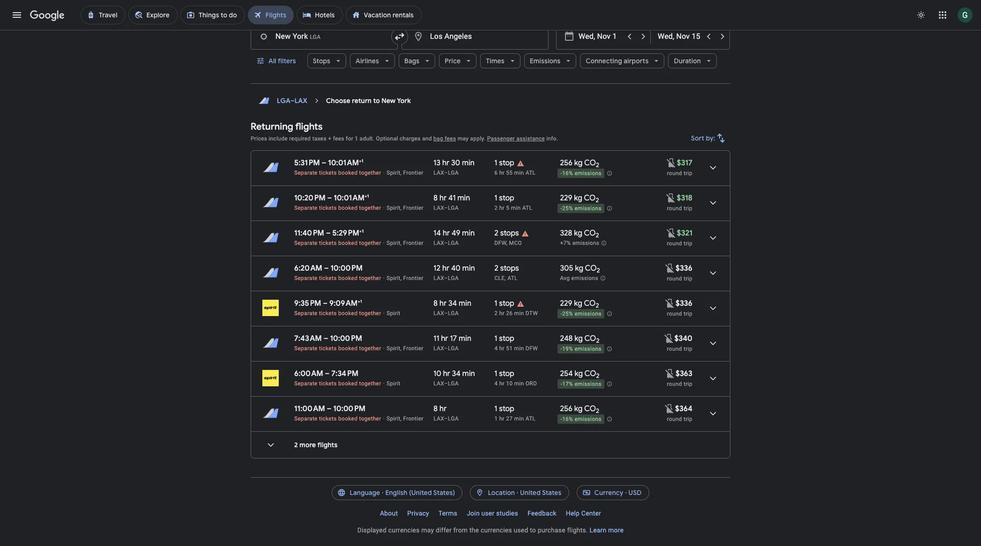 Task type: vqa. For each thing, say whether or not it's contained in the screenshot.
248 kg CO 2
yes



Task type: describe. For each thing, give the bounding box(es) containing it.
may inside returning flights main content
[[458, 136, 469, 142]]

7:43 am – 10:00 pm
[[294, 334, 362, 344]]

optional
[[376, 136, 398, 142]]

trip for 10 hr 34 min
[[684, 381, 693, 388]]

– inside 12 hr 40 min lax – lga
[[444, 275, 448, 282]]

include
[[269, 136, 288, 142]]

+7% emissions
[[561, 240, 600, 247]]

kg for 8 hr 34 min
[[574, 299, 583, 309]]

stop for 11 hr 17 min
[[500, 334, 515, 344]]

join
[[467, 510, 480, 518]]

tickets for 11:00 am
[[319, 416, 337, 422]]

1 inside 1 stop 4 hr 51 min dfw
[[495, 334, 498, 344]]

feedback link
[[523, 506, 562, 521]]

9:35 pm – 9:09 am + 1
[[294, 299, 362, 309]]

Departure time: 7:43 AM. text field
[[294, 334, 322, 344]]

spirit, for 7:43 am – 10:00 pm
[[387, 346, 402, 352]]

318 US dollars text field
[[677, 194, 693, 203]]

- for 8 hr
[[561, 416, 563, 423]]

317 US dollars text field
[[677, 158, 693, 168]]

2 currencies from the left
[[481, 527, 512, 535]]

together for 6:00 am – 7:34 pm
[[359, 381, 381, 387]]

usd
[[629, 489, 642, 497]]

round for 8 hr
[[668, 416, 683, 423]]

340 US dollars text field
[[675, 334, 693, 344]]

$317
[[677, 158, 693, 168]]

co for 12 hr 40 min
[[585, 264, 597, 273]]

– inside 8 hr 34 min lax – lga
[[444, 310, 448, 317]]

2 inside "305 kg co 2"
[[597, 267, 600, 275]]

terms link
[[434, 506, 462, 521]]

together for 7:43 am – 10:00 pm
[[359, 346, 381, 352]]

duration
[[674, 57, 702, 65]]

adult.
[[360, 136, 375, 142]]

10:20 pm – 10:01 am + 1
[[294, 193, 369, 203]]

lga for 10 hr 34 min
[[448, 381, 459, 387]]

tickets for 6:00 am
[[319, 381, 337, 387]]

swap origin and destination. image
[[394, 31, 406, 42]]

$336 for 305
[[676, 264, 693, 273]]

229 kg co 2 for $318
[[561, 194, 599, 205]]

8 hr lax – lga
[[434, 405, 459, 422]]

help center link
[[562, 506, 606, 521]]

1 1 stop flight. element from the top
[[495, 158, 515, 169]]

55
[[506, 170, 513, 176]]

1 currencies from the left
[[389, 527, 420, 535]]

change appearance image
[[911, 4, 933, 26]]

lga for 8 hr 34 min
[[448, 310, 459, 317]]

1 stop 4 hr 51 min dfw
[[495, 334, 538, 352]]

1 stop 2 hr 5 min atl
[[495, 194, 533, 211]]

11 hr 17 min lax – lga
[[434, 334, 472, 352]]

emissions for $363
[[575, 381, 602, 388]]

apply.
[[470, 136, 486, 142]]

6:00 am – 7:34 pm
[[294, 369, 359, 379]]

27
[[506, 416, 513, 422]]

1 stop flight. element for 8 hr
[[495, 405, 515, 415]]

frontier for 13 hr 30 min
[[403, 170, 424, 176]]

emissions button
[[525, 50, 577, 72]]

leaves los angeles international airport at 11:00 am on wednesday, november 15 and arrives at laguardia airport at 10:00 pm on wednesday, november 15. element
[[294, 405, 366, 414]]

2 more flights
[[294, 441, 338, 450]]

airlines
[[356, 57, 379, 65]]

the
[[470, 527, 479, 535]]

emissions for $364
[[575, 416, 602, 423]]

hr for 10 hr 34 min lax – lga
[[443, 369, 451, 379]]

flight details. leaves los angeles international airport at 7:43 am on wednesday, november 15 and arrives at laguardia airport at 10:00 pm on wednesday, november 15. image
[[702, 332, 725, 355]]

1 vertical spatial to
[[530, 527, 536, 535]]

3 stop from the top
[[500, 299, 515, 309]]

1 inside 1 stop 2 hr 5 min atl
[[495, 194, 498, 203]]

kg for 8 hr 41 min
[[574, 194, 583, 203]]

hr for 13 hr 30 min lax – lga
[[443, 158, 450, 168]]

16% for min
[[563, 170, 574, 177]]

kg for 11 hr 17 min
[[575, 334, 583, 344]]

this price for this flight doesn't include overhead bin access. if you need a carry-on bag, use the bags filter to update prices. image for $318
[[666, 192, 677, 204]]

separate tickets booked together. this trip includes tickets from multiple airlines. missed connections may be protected by kiwi.com.. element for 7:43 am
[[294, 346, 381, 352]]

total duration 10 hr 34 min. element
[[434, 369, 495, 380]]

13
[[434, 158, 441, 168]]

16% for –
[[563, 416, 574, 423]]

layover (1 of 1) is a 2 hr 26 min overnight layover at detroit metropolitan wayne county airport in detroit. element
[[495, 310, 556, 317]]

layover (1 of 1) is a 4 hr 51 min layover at dallas/fort worth international airport in dallas. element
[[495, 345, 556, 353]]

– inside 10:20 pm – 10:01 am + 1
[[328, 194, 332, 203]]

– right 6:20 am
[[324, 264, 329, 273]]

8 for 8 hr
[[434, 405, 438, 414]]

together for 11:00 am – 10:00 pm
[[359, 416, 381, 422]]

center
[[582, 510, 602, 518]]

bag fees button
[[434, 136, 456, 142]]

+ for 10:20 pm
[[365, 193, 367, 199]]

2 2 stops flight. element from the top
[[495, 264, 519, 275]]

frontier for 11 hr 17 min
[[403, 346, 424, 352]]

by:
[[707, 134, 716, 143]]

help center
[[566, 510, 602, 518]]

choose return to new york
[[326, 97, 411, 105]]

25% for 8 hr 41 min
[[563, 205, 574, 212]]

8 for 8 hr 34 min
[[434, 299, 438, 309]]

separate for 6:20 am
[[294, 275, 318, 282]]

5:31 pm – 10:01 am + 1
[[294, 158, 364, 168]]

round for 8 hr 34 min
[[668, 311, 683, 317]]

5:31 pm
[[294, 158, 320, 168]]

avg
[[561, 275, 570, 282]]

together for 6:20 am – 10:00 pm
[[359, 275, 381, 282]]

Departure time: 5:31 PM. text field
[[294, 158, 320, 168]]

lga up returning flights
[[277, 97, 291, 105]]

-17% emissions
[[561, 381, 602, 388]]

total duration 12 hr 40 min. element
[[434, 264, 495, 275]]

purchase
[[538, 527, 566, 535]]

lga inside 8 hr lax – lga
[[448, 416, 459, 422]]

-16% emissions for $364
[[561, 416, 602, 423]]

displayed currencies may differ from the currencies used to purchase flights. learn more
[[358, 527, 624, 535]]

emissions for $336
[[575, 311, 602, 318]]

1 stop from the top
[[500, 158, 515, 168]]

sort
[[692, 134, 705, 143]]

arrival time: 10:00 pm. text field for 6:20 am – 10:00 pm
[[331, 264, 363, 273]]

– inside 9:35 pm – 9:09 am + 1
[[323, 299, 328, 309]]

1 inside 11:40 pm – 5:29 pm + 1
[[362, 228, 364, 234]]

254 kg co 2
[[561, 369, 600, 380]]

arrival time: 10:01 am on  thursday, november 16. text field for 5:31 pm
[[328, 158, 364, 168]]

364 US dollars text field
[[676, 405, 693, 414]]

round for 11 hr 17 min
[[668, 346, 683, 353]]

5
[[506, 205, 510, 211]]

hr inside 1 stop 2 hr 5 min atl
[[500, 205, 505, 211]]

min for 8 hr 34 min lax – lga
[[459, 299, 472, 309]]

cle
[[495, 275, 505, 282]]

atl inside 1 stop 1 hr 27 min atl
[[526, 416, 536, 422]]

, inside layover (1 of 2) is a 1 hr 32 min overnight layover at dallas/fort worth international airport in dallas. layover (2 of 2) is a 4 hr 40 min layover at orlando international airport in orlando. element
[[507, 240, 508, 247]]

separate for 6:00 am
[[294, 381, 318, 387]]

2 inside 1 stop 2 hr 5 min atl
[[495, 205, 498, 211]]

states)
[[434, 489, 455, 497]]

6:20 am
[[294, 264, 323, 273]]

flight details. leaves los angeles international airport at 6:20 am on wednesday, november 15 and arrives at laguardia airport at 10:00 pm on wednesday, november 15. image
[[702, 262, 725, 285]]

total duration 8 hr. element
[[434, 405, 495, 415]]

required
[[289, 136, 311, 142]]

– inside 11 hr 17 min lax – lga
[[444, 346, 448, 352]]

separate tickets booked together for 6:00 am
[[294, 381, 381, 387]]

– right departure time: 11:00 am. text field
[[327, 405, 332, 414]]

round for 13 hr 30 min
[[668, 170, 683, 177]]

11:40 pm
[[294, 229, 324, 238]]

layover (1 of 1) is a 2 hr 5 min layover at hartsfield-jackson atlanta international airport in atlanta. element
[[495, 204, 556, 212]]

254
[[561, 369, 573, 379]]

$321
[[677, 229, 693, 238]]

separate tickets booked together. this trip includes tickets from multiple airlines. missed connections may be protected by kiwi.com.. element for 6:00 am
[[294, 381, 381, 387]]

– inside 10 hr 34 min lax – lga
[[444, 381, 448, 387]]

spirit, frontier for 13 hr 30 min
[[387, 170, 424, 176]]

min inside 1 stop 2 hr 5 min atl
[[511, 205, 521, 211]]

total duration 11 hr 17 min. element
[[434, 334, 495, 345]]

1 vertical spatial more
[[609, 527, 624, 535]]

lax up returning flights
[[295, 97, 308, 105]]

leaves los angeles international airport at 11:40 pm on wednesday, november 15 and arrives at laguardia airport at 5:29 pm on thursday, november 16. element
[[294, 228, 364, 238]]

min inside 1 stop 4 hr 10 min ord
[[515, 381, 524, 387]]

min for 11 hr 17 min lax – lga
[[459, 334, 472, 344]]

co for 13 hr 30 min
[[585, 158, 596, 168]]

– right departure time: 7:43 am. text field
[[324, 334, 328, 344]]

this price for this flight doesn't include overhead bin access. if you need a carry-on bag, use the bags filter to update prices. image for $336
[[665, 298, 676, 309]]

336 US dollars text field
[[676, 264, 693, 273]]

connecting
[[586, 57, 623, 65]]

separate for 11:00 am
[[294, 416, 318, 422]]

passenger
[[487, 136, 515, 142]]

1 stop flight. element for 11 hr 17 min
[[495, 334, 515, 345]]

– inside 11:40 pm – 5:29 pm + 1
[[326, 229, 331, 238]]

dfw inside layover (1 of 2) is a 1 hr 32 min overnight layover at dallas/fort worth international airport in dallas. layover (2 of 2) is a 4 hr 40 min layover at orlando international airport in orlando. element
[[495, 240, 507, 247]]

sort by: button
[[688, 127, 731, 150]]

34 for 10
[[452, 369, 461, 379]]

trip for 14 hr 49 min
[[684, 241, 693, 247]]

round for 8 hr 41 min
[[668, 205, 683, 212]]

0 vertical spatial flights
[[296, 121, 323, 133]]

1 inside 9:35 pm – 9:09 am + 1
[[360, 299, 362, 305]]

english
[[386, 489, 408, 497]]

-25% emissions for $318
[[561, 205, 602, 212]]

229 for 8 hr 34 min
[[561, 299, 573, 309]]

tickets for 6:20 am
[[319, 275, 337, 282]]

– up returning flights
[[291, 97, 295, 105]]

avg emissions
[[561, 275, 599, 282]]

bags button
[[399, 50, 436, 72]]

, inside 2 stops cle , atl
[[505, 275, 506, 282]]

round trip for 14 hr 49 min
[[668, 241, 693, 247]]

frontier for 8 hr 41 min
[[403, 205, 424, 211]]

separate for 11:40 pm
[[294, 240, 318, 247]]

kg for 10 hr 34 min
[[575, 369, 583, 379]]

(united
[[409, 489, 432, 497]]

1 inside 10:20 pm – 10:01 am + 1
[[367, 193, 369, 199]]

41
[[449, 194, 456, 203]]

14 hr 49 min lax – lga
[[434, 229, 475, 247]]

booked for 6:00 am – 7:34 pm
[[339, 381, 358, 387]]

256 kg co 2 for $364
[[561, 405, 600, 416]]

from
[[454, 527, 468, 535]]

round trip for 11 hr 17 min
[[668, 346, 693, 353]]

9:09 am
[[330, 299, 358, 309]]

all
[[269, 57, 277, 65]]

atl inside 2 stops cle , atl
[[508, 275, 518, 282]]

to inside returning flights main content
[[374, 97, 380, 105]]

6 hr 55 min atl
[[495, 170, 536, 176]]

– inside '13 hr 30 min lax – lga'
[[444, 170, 448, 176]]

prices
[[251, 136, 267, 142]]

- for 8 hr 41 min
[[561, 205, 563, 212]]

305
[[561, 264, 574, 273]]

2 inside 254 kg co 2
[[597, 372, 600, 380]]

Departure time: 6:20 AM. text field
[[294, 264, 323, 273]]

feedback
[[528, 510, 557, 518]]

trip for 8 hr
[[684, 416, 693, 423]]

11:00 am
[[294, 405, 325, 414]]

min inside 1 stop 1 hr 27 min atl
[[515, 416, 524, 422]]

– inside 8 hr lax – lga
[[444, 416, 448, 422]]

spirit for 9:35 pm – 9:09 am + 1
[[387, 310, 401, 317]]

– inside the 5:31 pm – 10:01 am + 1
[[322, 158, 327, 168]]

49
[[452, 229, 461, 238]]

229 for 8 hr 41 min
[[561, 194, 573, 203]]

about
[[380, 510, 398, 518]]

times button
[[481, 50, 521, 72]]

separate tickets booked together for 11:00 am
[[294, 416, 381, 422]]

2 stops
[[495, 229, 519, 238]]

separate tickets booked together. this trip includes tickets from multiple airlines. missed connections may be protected by kiwi.com.. element for 6:20 am
[[294, 275, 381, 282]]

Arrival time: 9:09 AM on  Thursday, November 16. text field
[[330, 299, 362, 309]]

leaves los angeles international airport at 9:35 pm on wednesday, november 15 and arrives at laguardia airport at 9:09 am on thursday, november 16. element
[[294, 299, 362, 309]]

help
[[566, 510, 580, 518]]

lga for 12 hr 40 min
[[448, 275, 459, 282]]

layover (1 of 2) is a 1 hr 32 min overnight layover at dallas/fort worth international airport in dallas. layover (2 of 2) is a 4 hr 40 min layover at orlando international airport in orlando. element
[[495, 240, 556, 247]]

stops for 2 stops cle , atl
[[501, 264, 519, 273]]

10:20 pm
[[294, 194, 326, 203]]

passenger assistance button
[[487, 136, 545, 142]]

co for 8 hr 41 min
[[584, 194, 596, 203]]



Task type: locate. For each thing, give the bounding box(es) containing it.
 image for 10:20 pm – 10:01 am + 1
[[383, 205, 385, 211]]

stops for 2 stops
[[501, 229, 519, 238]]

17
[[450, 334, 457, 344]]

Arrival time: 10:00 PM. text field
[[331, 264, 363, 273], [334, 405, 366, 414]]

10 hr 34 min lax – lga
[[434, 369, 475, 387]]

round for 10 hr 34 min
[[668, 381, 683, 388]]

leaves los angeles international airport at 7:43 am on wednesday, november 15 and arrives at laguardia airport at 10:00 pm on wednesday, november 15. element
[[294, 334, 362, 344]]

hr left ord
[[500, 381, 505, 387]]

248 kg co 2
[[561, 334, 600, 345]]

- down 248
[[561, 346, 563, 353]]

1 horizontal spatial dfw
[[526, 346, 538, 352]]

leaves los angeles international airport at 10:20 pm on wednesday, november 15 and arrives at laguardia airport at 10:01 am on thursday, november 16. element
[[294, 193, 369, 203]]

1 vertical spatial $336
[[676, 299, 693, 309]]

connecting airports
[[586, 57, 649, 65]]

+ for 5:31 pm
[[359, 158, 362, 164]]

7 separate from the top
[[294, 381, 318, 387]]

flight details. leaves los angeles international airport at 6:00 am on wednesday, november 15 and arrives at laguardia airport at 7:34 pm on wednesday, november 15. image
[[702, 368, 725, 390]]

join user studies
[[467, 510, 519, 518]]

kg for 13 hr 30 min
[[575, 158, 583, 168]]

separate down 10:20 pm
[[294, 205, 318, 211]]

8 left 41
[[434, 194, 438, 203]]

0 vertical spatial -16% emissions
[[561, 170, 602, 177]]

0 horizontal spatial 10
[[434, 369, 442, 379]]

10:00 pm
[[331, 264, 363, 273], [330, 334, 362, 344], [334, 405, 366, 414]]

tickets down leaves los angeles international airport at 9:35 pm on wednesday, november 15 and arrives at laguardia airport at 9:09 am on thursday, november 16. element
[[319, 310, 337, 317]]

lax down 14
[[434, 240, 444, 247]]

hr inside '13 hr 30 min lax – lga'
[[443, 158, 450, 168]]

1 vertical spatial dfw
[[526, 346, 538, 352]]

2 inside 248 kg co 2
[[597, 337, 600, 345]]

30
[[452, 158, 460, 168]]

separate tickets booked together down 6:20 am – 10:00 pm
[[294, 275, 381, 282]]

hr left 27
[[500, 416, 505, 422]]

1 vertical spatial 256 kg co 2
[[561, 405, 600, 416]]

stop for 8 hr
[[500, 405, 515, 414]]

layover (1 of 1) is a 4 hr 10 min layover at o'hare international airport in chicago. element
[[495, 380, 556, 388]]

leaves los angeles international airport at 6:00 am on wednesday, november 15 and arrives at laguardia airport at 7:34 pm on wednesday, november 15. element
[[294, 369, 359, 379]]

1 2 stops flight. element from the top
[[495, 229, 519, 240]]

3 spirit, from the top
[[387, 240, 402, 247]]

7 round from the top
[[668, 381, 683, 388]]

2 229 from the top
[[561, 299, 573, 309]]

hr for 8 hr lax – lga
[[440, 405, 447, 414]]

frontier left 8 hr lax – lga
[[403, 416, 424, 422]]

hr for 6 hr 55 min atl
[[500, 170, 505, 176]]

0 vertical spatial 229
[[561, 194, 573, 203]]

 image
[[383, 205, 385, 211], [383, 240, 385, 247], [383, 275, 385, 282], [383, 310, 385, 317], [383, 346, 385, 352], [383, 381, 385, 387]]

hr inside 11 hr 17 min lax – lga
[[441, 334, 449, 344]]

336 US dollars text field
[[676, 299, 693, 309]]

hr for 14 hr 49 min lax – lga
[[443, 229, 450, 238]]

0 vertical spatial more
[[300, 441, 316, 450]]

0 vertical spatial stops
[[501, 229, 519, 238]]

0 vertical spatial 256 kg co 2
[[561, 158, 600, 169]]

1 horizontal spatial fees
[[445, 136, 456, 142]]

separate tickets booked together. this trip includes tickets from multiple airlines. missed connections may be protected by kiwi.com.. element down 9:09 am
[[294, 310, 381, 317]]

10:00 pm up arrival time: 7:34 pm. text box
[[330, 334, 362, 344]]

min inside 1 stop 4 hr 51 min dfw
[[515, 346, 524, 352]]

co inside 248 kg co 2
[[585, 334, 597, 344]]

2 stops cle , atl
[[495, 264, 519, 282]]

1 256 kg co 2 from the top
[[561, 158, 600, 169]]

4 separate from the top
[[294, 275, 318, 282]]

new
[[382, 97, 396, 105]]

5 together from the top
[[359, 310, 381, 317]]

min right 55
[[515, 170, 524, 176]]

8 inside 8 hr 41 min lax – lga
[[434, 194, 438, 203]]

separate tickets booked together for 10:20 pm
[[294, 205, 381, 211]]

1 vertical spatial arrival time: 10:00 pm. text field
[[334, 405, 366, 414]]

stops inside 2 stops cle , atl
[[501, 264, 519, 273]]

separate down departure time: 11:40 pm. text box
[[294, 240, 318, 247]]

dfw inside 1 stop 4 hr 51 min dfw
[[526, 346, 538, 352]]

lga – lax
[[277, 97, 308, 105]]

1 25% from the top
[[563, 205, 574, 212]]

round trip
[[668, 170, 693, 177], [668, 205, 693, 212], [668, 241, 693, 247], [668, 276, 693, 282], [668, 311, 693, 317], [668, 346, 693, 353], [668, 381, 693, 388], [668, 416, 693, 423]]

5 stop from the top
[[500, 369, 515, 379]]

25% for 8 hr 34 min
[[563, 311, 574, 318]]

12
[[434, 264, 441, 273]]

0 vertical spatial dfw
[[495, 240, 507, 247]]

0 vertical spatial to
[[374, 97, 380, 105]]

0 horizontal spatial may
[[422, 527, 434, 535]]

10:00 pm for 6:20 am – 10:00 pm
[[331, 264, 363, 273]]

4 round trip from the top
[[668, 276, 693, 282]]

min inside 14 hr 49 min lax – lga
[[462, 229, 475, 238]]

1 vertical spatial 229 kg co 2
[[561, 299, 599, 310]]

1 stop 1 hr 27 min atl
[[495, 405, 536, 422]]

separate tickets booked together. this trip includes tickets from multiple airlines. missed connections may be protected by kiwi.com.. element down leaves los angeles international airport at 10:20 pm on wednesday, november 15 and arrives at laguardia airport at 10:01 am on thursday, november 16. element on the top left of page
[[294, 205, 381, 211]]

min
[[462, 158, 475, 168], [515, 170, 524, 176], [458, 194, 470, 203], [511, 205, 521, 211], [462, 229, 475, 238], [463, 264, 475, 273], [459, 299, 472, 309], [515, 310, 524, 317], [459, 334, 472, 344], [515, 346, 524, 352], [463, 369, 475, 379], [515, 381, 524, 387], [515, 416, 524, 422]]

hr left 41
[[440, 194, 447, 203]]

fees right bag
[[445, 136, 456, 142]]

2 round from the top
[[668, 205, 683, 212]]

dfw down "2 stops"
[[495, 240, 507, 247]]

spirit
[[387, 310, 401, 317], [387, 381, 401, 387]]

5 spirit, frontier from the top
[[387, 346, 424, 352]]

displayed
[[358, 527, 387, 535]]

328
[[561, 229, 573, 238]]

separate tickets booked together for 7:43 am
[[294, 346, 381, 352]]

0 vertical spatial 1 stop
[[495, 158, 515, 168]]

16% right "layover (1 of 1) is a 6 hr 55 min overnight layover at hartsfield-jackson atlanta international airport in atlanta." element
[[563, 170, 574, 177]]

flight details. leaves los angeles international airport at 11:40 pm on wednesday, november 15 and arrives at laguardia airport at 5:29 pm on thursday, november 16. image
[[702, 227, 725, 249]]

2 trip from the top
[[684, 205, 693, 212]]

hr inside 1 stop 4 hr 10 min ord
[[500, 381, 505, 387]]

4
[[495, 346, 498, 352], [495, 381, 498, 387]]

separate tickets booked together down 9:09 am
[[294, 310, 381, 317]]

2 tickets from the top
[[319, 205, 337, 211]]

4 down total duration 10 hr 34 min. element
[[495, 381, 498, 387]]

hr for 2 hr 26 min dtw
[[500, 310, 505, 317]]

booked for 7:43 am – 10:00 pm
[[339, 346, 358, 352]]

– right 10:20 pm
[[328, 194, 332, 203]]

5  image from the top
[[383, 346, 385, 352]]

6  image from the top
[[383, 381, 385, 387]]

separate tickets booked together for 6:20 am
[[294, 275, 381, 282]]

lga down 17
[[448, 346, 459, 352]]

1 horizontal spatial may
[[458, 136, 469, 142]]

1 vertical spatial 2 stops flight. element
[[495, 264, 519, 275]]

25%
[[563, 205, 574, 212], [563, 311, 574, 318]]

5 separate tickets booked together from the top
[[294, 310, 381, 317]]

1 8 from the top
[[434, 194, 438, 203]]

booked
[[339, 170, 358, 176], [339, 205, 358, 211], [339, 240, 358, 247], [339, 275, 358, 282], [339, 310, 358, 317], [339, 346, 358, 352], [339, 381, 358, 387], [339, 416, 358, 422]]

atl inside 1 stop 2 hr 5 min atl
[[523, 205, 533, 211]]

separate tickets booked together down 10:00 pm text box
[[294, 346, 381, 352]]

2 inside 2 stops cle , atl
[[495, 264, 499, 273]]

hr inside 14 hr 49 min lax – lga
[[443, 229, 450, 238]]

256
[[561, 158, 573, 168], [561, 405, 573, 414]]

0 vertical spatial 34
[[449, 299, 457, 309]]

1 vertical spatial  image
[[383, 416, 385, 422]]

1 vertical spatial 256
[[561, 405, 573, 414]]

booked down 5:29 pm
[[339, 240, 358, 247]]

6
[[495, 170, 498, 176]]

arrival time: 10:01 am on  thursday, november 16. text field up arrival time: 5:29 pm on  thursday, november 16. text box
[[334, 193, 369, 203]]

2 4 from the top
[[495, 381, 498, 387]]

trip down $336 text field
[[684, 276, 693, 282]]

34 inside 10 hr 34 min lax – lga
[[452, 369, 461, 379]]

25% up 328
[[563, 205, 574, 212]]

1 vertical spatial -25% emissions
[[561, 311, 602, 318]]

2 -16% emissions from the top
[[561, 416, 602, 423]]

filters
[[278, 57, 296, 65]]

10:01 am inside the 5:31 pm – 10:01 am + 1
[[328, 158, 359, 168]]

tickets for 10:20 pm
[[319, 205, 337, 211]]

separate tickets booked together. this trip includes tickets from multiple airlines. missed connections may be protected by kiwi.com.. element for 11:40 pm
[[294, 240, 381, 247]]

3 separate tickets booked together from the top
[[294, 240, 381, 247]]

0 vertical spatial 8
[[434, 194, 438, 203]]

1 vertical spatial 34
[[452, 369, 461, 379]]

flight details. leaves los angeles international airport at 11:00 am on wednesday, november 15 and arrives at laguardia airport at 10:00 pm on wednesday, november 15. image
[[702, 403, 725, 425]]

more
[[300, 441, 316, 450], [609, 527, 624, 535]]

Departure time: 9:35 PM. text field
[[294, 299, 321, 309]]

min right 26
[[515, 310, 524, 317]]

about link
[[376, 506, 403, 521]]

min inside 8 hr 34 min lax – lga
[[459, 299, 472, 309]]

8 separate tickets booked together from the top
[[294, 416, 381, 422]]

round trip for 13 hr 30 min
[[668, 170, 693, 177]]

separate tickets booked together. this trip includes tickets from multiple airlines. missed connections may be protected by kiwi.com.. element down 7:34 pm
[[294, 381, 381, 387]]

lax inside 10 hr 34 min lax – lga
[[434, 381, 444, 387]]

0 vertical spatial arrival time: 10:00 pm. text field
[[331, 264, 363, 273]]

6 booked from the top
[[339, 346, 358, 352]]

1 vertical spatial 229
[[561, 299, 573, 309]]

 image for 5:31 pm – 10:01 am + 1
[[383, 170, 385, 176]]

2 round trip from the top
[[668, 205, 693, 212]]

– down total duration 13 hr 30 min. "element"
[[444, 170, 448, 176]]

emissions for $317
[[575, 170, 602, 177]]

lga for 11 hr 17 min
[[448, 346, 459, 352]]

lax inside 11 hr 17 min lax – lga
[[434, 346, 444, 352]]

trip for 8 hr 41 min
[[684, 205, 693, 212]]

1 inside the 5:31 pm – 10:01 am + 1
[[362, 158, 364, 164]]

4 left 51
[[495, 346, 498, 352]]

3 together from the top
[[359, 240, 381, 247]]

3 frontier from the top
[[403, 240, 424, 247]]

emissions for $340
[[575, 346, 602, 353]]

0 horizontal spatial to
[[374, 97, 380, 105]]

2 vertical spatial 8
[[434, 405, 438, 414]]

separate tickets booked together. this trip includes tickets from multiple airlines. missed connections may be protected by kiwi.com.. element down 6:20 am – 10:00 pm
[[294, 275, 381, 282]]

lga for 14 hr 49 min
[[448, 240, 459, 247]]

1 stop flight. element for 8 hr 41 min
[[495, 194, 515, 204]]

2 - from the top
[[561, 205, 563, 212]]

hr inside 1 stop 1 hr 27 min atl
[[500, 416, 505, 422]]

2 fees from the left
[[445, 136, 456, 142]]

0 vertical spatial may
[[458, 136, 469, 142]]

lax up 14
[[434, 205, 444, 211]]

 image
[[383, 170, 385, 176], [383, 416, 385, 422]]

booked down leaves los angeles international airport at 11:00 am on wednesday, november 15 and arrives at laguardia airport at 10:00 pm on wednesday, november 15. element in the left of the page
[[339, 416, 358, 422]]

separate tickets booked together for 9:35 pm
[[294, 310, 381, 317]]

hr inside 10 hr 34 min lax – lga
[[443, 369, 451, 379]]

0 horizontal spatial currencies
[[389, 527, 420, 535]]

10:01 am for 10:20 pm
[[334, 194, 365, 203]]

16%
[[563, 170, 574, 177], [563, 416, 574, 423]]

7 together from the top
[[359, 381, 381, 387]]

Departure text field
[[579, 24, 622, 49]]

3 spirit, frontier from the top
[[387, 240, 424, 247]]

hr inside 8 hr lax – lga
[[440, 405, 447, 414]]

1 vertical spatial 16%
[[563, 416, 574, 423]]

8 separate from the top
[[294, 416, 318, 422]]

– down total duration 10 hr 34 min. element
[[444, 381, 448, 387]]

6 stop from the top
[[500, 405, 515, 414]]

2 together from the top
[[359, 205, 381, 211]]

more inside returning flights main content
[[300, 441, 316, 450]]

Departure time: 11:00 AM. text field
[[294, 405, 325, 414]]

times
[[486, 57, 505, 65]]

3 8 from the top
[[434, 405, 438, 414]]

8 inside 8 hr lax – lga
[[434, 405, 438, 414]]

None search field
[[251, 3, 731, 84]]

lga inside 14 hr 49 min lax – lga
[[448, 240, 459, 247]]

6:20 am – 10:00 pm
[[294, 264, 363, 273]]

6 round trip from the top
[[668, 346, 693, 353]]

2 booked from the top
[[339, 205, 358, 211]]

1
[[334, 8, 338, 15], [355, 136, 358, 142], [362, 158, 364, 164], [495, 158, 498, 168], [367, 193, 369, 199], [495, 194, 498, 203], [362, 228, 364, 234], [360, 299, 362, 305], [495, 299, 498, 309], [495, 334, 498, 344], [495, 369, 498, 379], [495, 405, 498, 414], [495, 416, 498, 422]]

5 trip from the top
[[684, 311, 693, 317]]

3  image from the top
[[383, 275, 385, 282]]

1 -25% emissions from the top
[[561, 205, 602, 212]]

1 separate from the top
[[294, 170, 318, 176]]

separate tickets booked together. this trip includes tickets from multiple airlines. missed connections may be protected by kiwi.com.. element for 11:00 am
[[294, 416, 381, 422]]

booked for 5:31 pm – 10:01 am + 1
[[339, 170, 358, 176]]

Departure time: 11:40 PM. text field
[[294, 229, 324, 238]]

booked down leaves los angeles international airport at 10:20 pm on wednesday, november 15 and arrives at laguardia airport at 10:01 am on thursday, november 16. element on the top left of page
[[339, 205, 358, 211]]

sort by:
[[692, 134, 716, 143]]

- up 328
[[561, 205, 563, 212]]

0 vertical spatial 25%
[[563, 205, 574, 212]]

10:01 am down for
[[328, 158, 359, 168]]

lax down 11
[[434, 346, 444, 352]]

flight details. leaves los angeles international airport at 9:35 pm on wednesday, november 15 and arrives at laguardia airport at 9:09 am on thursday, november 16. image
[[702, 297, 725, 320]]

1 vertical spatial may
[[422, 527, 434, 535]]

returning flights main content
[[251, 91, 731, 467]]

8 together from the top
[[359, 416, 381, 422]]

min down total duration 11 hr 17 min. element
[[463, 369, 475, 379]]

256 kg co 2 for $317
[[561, 158, 600, 169]]

separate for 5:31 pm
[[294, 170, 318, 176]]

+ inside the 5:31 pm – 10:01 am + 1
[[359, 158, 362, 164]]

Arrival time: 10:00 PM. text field
[[330, 334, 362, 344]]

– inside 8 hr 41 min lax – lga
[[444, 205, 448, 211]]

1 vertical spatial stops
[[501, 264, 519, 273]]

lga down "total duration 8 hr." element
[[448, 416, 459, 422]]

flight details. leaves los angeles international airport at 10:20 pm on wednesday, november 15 and arrives at laguardia airport at 10:01 am on thursday, november 16. image
[[702, 192, 725, 214]]

34 inside 8 hr 34 min lax – lga
[[449, 299, 457, 309]]

hr inside 8 hr 41 min lax – lga
[[440, 194, 447, 203]]

co for 11 hr 17 min
[[585, 334, 597, 344]]

lax inside 14 hr 49 min lax – lga
[[434, 240, 444, 247]]

leaves los angeles international airport at 5:31 pm on wednesday, november 15 and arrives at laguardia airport at 10:01 am on thursday, november 16. element
[[294, 158, 364, 168]]

lga inside 11 hr 17 min lax – lga
[[448, 346, 459, 352]]

trip
[[684, 170, 693, 177], [684, 205, 693, 212], [684, 241, 693, 247], [684, 276, 693, 282], [684, 311, 693, 317], [684, 346, 693, 353], [684, 381, 693, 388], [684, 416, 693, 423]]

0 vertical spatial 4
[[495, 346, 498, 352]]

airlines button
[[350, 50, 395, 72]]

1 stop for 13 hr 30 min
[[495, 158, 515, 168]]

returning flights
[[251, 121, 323, 133]]

arrival time: 10:00 pm. text field down arrival time: 7:34 pm. text box
[[334, 405, 366, 414]]

lga down total duration 10 hr 34 min. element
[[448, 381, 459, 387]]

min right 49 on the top left of the page
[[462, 229, 475, 238]]

and
[[422, 136, 432, 142]]

stop for 10 hr 34 min
[[500, 369, 515, 379]]

1 trip from the top
[[684, 170, 693, 177]]

this price for this flight doesn't include overhead bin access. if you need a carry-on bag, use the bags filter to update prices. image for $317
[[666, 157, 677, 169]]

tickets down 6:00 am – 7:34 pm
[[319, 381, 337, 387]]

1 spirit from the top
[[387, 310, 401, 317]]

4 spirit, frontier from the top
[[387, 275, 424, 282]]

spirit, for 6:20 am – 10:00 pm
[[387, 275, 402, 282]]

– right 5:31 pm text box
[[322, 158, 327, 168]]

-25% emissions up 328 kg co 2
[[561, 205, 602, 212]]

1 horizontal spatial currencies
[[481, 527, 512, 535]]

1 round from the top
[[668, 170, 683, 177]]

flights
[[296, 121, 323, 133], [318, 441, 338, 450]]

8 inside 8 hr 34 min lax – lga
[[434, 299, 438, 309]]

19%
[[563, 346, 574, 353]]

trip down $321
[[684, 241, 693, 247]]

min for 10 hr 34 min lax – lga
[[463, 369, 475, 379]]

differ
[[436, 527, 452, 535]]

8
[[434, 194, 438, 203], [434, 299, 438, 309], [434, 405, 438, 414]]

None text field
[[402, 23, 549, 50]]

+ for 9:35 pm
[[358, 299, 360, 305]]

2 25% from the top
[[563, 311, 574, 318]]

currency
[[595, 489, 624, 497]]

5 separate tickets booked together. this trip includes tickets from multiple airlines. missed connections may be protected by kiwi.com.. element from the top
[[294, 310, 381, 317]]

5 separate from the top
[[294, 310, 318, 317]]

stop inside 1 stop 2 hr 5 min atl
[[500, 194, 515, 203]]

0 vertical spatial  image
[[383, 170, 385, 176]]

2 stops flight. element
[[495, 229, 519, 240], [495, 264, 519, 275]]

stop inside 1 stop 4 hr 10 min ord
[[500, 369, 515, 379]]

+ inside 10:20 pm – 10:01 am + 1
[[365, 193, 367, 199]]

2 spirit, frontier from the top
[[387, 205, 424, 211]]

5:29 pm
[[333, 229, 359, 238]]

2 -25% emissions from the top
[[561, 311, 602, 318]]

spirit, for 11:40 pm – 5:29 pm + 1
[[387, 240, 402, 247]]

assistance
[[517, 136, 545, 142]]

stops button
[[307, 50, 347, 72]]

0 vertical spatial arrival time: 10:01 am on  thursday, november 16. text field
[[328, 158, 364, 168]]

stop inside 1 stop 1 hr 27 min atl
[[500, 405, 515, 414]]

17%
[[563, 381, 574, 388]]

min inside 11 hr 17 min lax – lga
[[459, 334, 472, 344]]

1 horizontal spatial 10
[[506, 381, 513, 387]]

-16% emissions for $317
[[561, 170, 602, 177]]

tickets down 11:40 pm – 5:29 pm + 1
[[319, 240, 337, 247]]

min for 2 hr 26 min dtw
[[515, 310, 524, 317]]

3 separate tickets booked together. this trip includes tickets from multiple airlines. missed connections may be protected by kiwi.com.. element from the top
[[294, 240, 381, 247]]

separate down the departure time: 9:35 pm. text box on the left
[[294, 310, 318, 317]]

lga inside 12 hr 40 min lax – lga
[[448, 275, 459, 282]]

layover (1 of 1) is a 6 hr 55 min overnight layover at hartsfield-jackson atlanta international airport in atlanta. element
[[495, 169, 556, 177]]

learn more link
[[590, 527, 624, 535]]

leaves los angeles international airport at 6:20 am on wednesday, november 15 and arrives at laguardia airport at 10:00 pm on wednesday, november 15. element
[[294, 264, 363, 273]]

separate tickets booked together. this trip includes tickets from multiple airlines. missed connections may be protected by kiwi.com.. element
[[294, 170, 381, 176], [294, 205, 381, 211], [294, 240, 381, 247], [294, 275, 381, 282], [294, 310, 381, 317], [294, 346, 381, 352], [294, 381, 381, 387], [294, 416, 381, 422]]

- down 254 at the right
[[561, 381, 563, 388]]

0 vertical spatial $336
[[676, 264, 693, 273]]

taxes
[[313, 136, 327, 142]]

9:35 pm
[[294, 299, 321, 309]]

1 together from the top
[[359, 170, 381, 176]]

total duration 8 hr 41 min. element
[[434, 194, 495, 204]]

privacy link
[[403, 506, 434, 521]]

round for 14 hr 49 min
[[668, 241, 683, 247]]

4 for 11 hr 17 min
[[495, 346, 498, 352]]

0 vertical spatial spirit
[[387, 310, 401, 317]]

10:01 am for 5:31 pm
[[328, 158, 359, 168]]

229 kg co 2 up 328 kg co 2
[[561, 194, 599, 205]]

separate down "7:43 am" at the bottom left of page
[[294, 346, 318, 352]]

-25% emissions for $336
[[561, 311, 602, 318]]

spirit, frontier for 8 hr
[[387, 416, 424, 422]]

3 trip from the top
[[684, 241, 693, 247]]

flight details. leaves los angeles international airport at 5:31 pm on wednesday, november 15 and arrives at laguardia airport at 10:01 am on thursday, november 16. image
[[702, 157, 725, 179]]

min inside 8 hr 41 min lax – lga
[[458, 194, 470, 203]]

1  image from the top
[[383, 205, 385, 211]]

english (united states)
[[386, 489, 455, 497]]

0 vertical spatial 16%
[[563, 170, 574, 177]]

– down total duration 14 hr 49 min. element
[[444, 240, 448, 247]]

terms
[[439, 510, 458, 518]]

lax down total duration 10 hr 34 min. element
[[434, 381, 444, 387]]

10 inside 1 stop 4 hr 10 min ord
[[506, 381, 513, 387]]

separate tickets booked together. this trip includes tickets from multiple airlines. missed connections may be protected by kiwi.com.. element down 5:29 pm
[[294, 240, 381, 247]]

privacy
[[408, 510, 429, 518]]

4 inside 1 stop 4 hr 10 min ord
[[495, 381, 498, 387]]

tickets for 11:40 pm
[[319, 240, 337, 247]]

1 vertical spatial 10:01 am
[[334, 194, 365, 203]]

5 1 stop flight. element from the top
[[495, 369, 515, 380]]

1 stops from the top
[[501, 229, 519, 238]]

none search field containing all filters
[[251, 3, 731, 84]]

+7%
[[561, 240, 571, 247]]

1 fees from the left
[[333, 136, 345, 142]]

total duration 13 hr 30 min. element
[[434, 158, 495, 169]]

round for 12 hr 40 min
[[668, 276, 683, 282]]

4 inside 1 stop 4 hr 51 min dfw
[[495, 346, 498, 352]]

3 1 stop flight. element from the top
[[495, 299, 515, 310]]

$336 left flight details. leaves los angeles international airport at 6:20 am on wednesday, november 15 and arrives at laguardia airport at 10:00 pm on wednesday, november 15. 'icon'
[[676, 264, 693, 273]]

co for 10 hr 34 min
[[585, 369, 597, 379]]

4 separate tickets booked together from the top
[[294, 275, 381, 282]]

tickets for 5:31 pm
[[319, 170, 337, 176]]

6 round from the top
[[668, 346, 683, 353]]

4 stop from the top
[[500, 334, 515, 344]]

256 for min
[[561, 158, 573, 168]]

all filters button
[[251, 50, 304, 72]]

lax inside '13 hr 30 min lax – lga'
[[434, 170, 444, 176]]

1 vertical spatial 1 stop
[[495, 299, 515, 309]]

1 stop flight. element
[[495, 158, 515, 169], [495, 194, 515, 204], [495, 299, 515, 310], [495, 334, 515, 345], [495, 369, 515, 380], [495, 405, 515, 415]]

1 vertical spatial -16% emissions
[[561, 416, 602, 423]]

hr inside 12 hr 40 min lax – lga
[[443, 264, 450, 273]]

2  image from the top
[[383, 416, 385, 422]]

Departure time: 10:20 PM. text field
[[294, 194, 326, 203]]

lga inside 10 hr 34 min lax – lga
[[448, 381, 459, 387]]

$340
[[675, 334, 693, 344]]

separate tickets booked together down leaves los angeles international airport at 11:00 am on wednesday, november 15 and arrives at laguardia airport at 10:00 pm on wednesday, november 15. element in the left of the page
[[294, 416, 381, 422]]

trip down $340 text field
[[684, 346, 693, 353]]

frontier for 8 hr
[[403, 416, 424, 422]]

atl right 'cle'
[[508, 275, 518, 282]]

5 frontier from the top
[[403, 346, 424, 352]]

1 stop flight. element down 51
[[495, 369, 515, 380]]

hr inside 8 hr 34 min lax – lga
[[440, 299, 447, 309]]

min inside 10 hr 34 min lax – lga
[[463, 369, 475, 379]]

bags
[[405, 57, 420, 65]]

round trip for 8 hr 41 min
[[668, 205, 693, 212]]

6 together from the top
[[359, 346, 381, 352]]

hr right 14
[[443, 229, 450, 238]]

0 vertical spatial -25% emissions
[[561, 205, 602, 212]]

8 hr 41 min lax – lga
[[434, 194, 470, 211]]

1 vertical spatial 8
[[434, 299, 438, 309]]

 image for 9:35 pm – 9:09 am + 1
[[383, 310, 385, 317]]

may left 'apply.' on the top left of the page
[[458, 136, 469, 142]]

7 separate tickets booked together from the top
[[294, 381, 381, 387]]

0 vertical spatial 10:00 pm
[[331, 264, 363, 273]]

10:01 am up arrival time: 5:29 pm on  thursday, november 16. text box
[[334, 194, 365, 203]]

separate for 10:20 pm
[[294, 205, 318, 211]]

10:01 am inside 10:20 pm – 10:01 am + 1
[[334, 194, 365, 203]]

join user studies link
[[462, 506, 523, 521]]

7 separate tickets booked together. this trip includes tickets from multiple airlines. missed connections may be protected by kiwi.com.. element from the top
[[294, 381, 381, 387]]

248
[[561, 334, 573, 344]]

1 1 stop from the top
[[495, 158, 515, 168]]

6 frontier from the top
[[403, 416, 424, 422]]

2  image from the top
[[383, 240, 385, 247]]

5 spirit, from the top
[[387, 346, 402, 352]]

4  image from the top
[[383, 310, 385, 317]]

trip for 11 hr 17 min
[[684, 346, 693, 353]]

Arrival time: 5:29 PM on  Thursday, November 16. text field
[[333, 228, 364, 238]]

total duration 14 hr 49 min. element
[[434, 229, 495, 240]]

34 for 8
[[449, 299, 457, 309]]

to
[[374, 97, 380, 105], [530, 527, 536, 535]]

1 vertical spatial 10:00 pm
[[330, 334, 362, 344]]

1 vertical spatial flights
[[318, 441, 338, 450]]

229 kg co 2 down avg emissions
[[561, 299, 599, 310]]

min for 6 hr 55 min atl
[[515, 170, 524, 176]]

Arrival time: 10:01 AM on  Thursday, November 16. text field
[[328, 158, 364, 168], [334, 193, 369, 203]]

together for 9:35 pm – 9:09 am + 1
[[359, 310, 381, 317]]

min right 30
[[462, 158, 475, 168]]

256 for –
[[561, 405, 573, 414]]

34
[[449, 299, 457, 309], [452, 369, 461, 379]]

spirit, frontier
[[387, 170, 424, 176], [387, 205, 424, 211], [387, 240, 424, 247], [387, 275, 424, 282], [387, 346, 424, 352], [387, 416, 424, 422]]

1 booked from the top
[[339, 170, 358, 176]]

co inside 254 kg co 2
[[585, 369, 597, 379]]

2 hr 26 min dtw
[[495, 310, 538, 317]]

4 trip from the top
[[684, 276, 693, 282]]

separate tickets booked together. this trip includes tickets from multiple airlines. missed connections may be protected by kiwi.com.. element down 10:00 pm text box
[[294, 346, 381, 352]]

10 inside 10 hr 34 min lax – lga
[[434, 369, 442, 379]]

round trip down $321
[[668, 241, 693, 247]]

- for 13 hr 30 min
[[561, 170, 563, 177]]

6:00 am
[[294, 369, 323, 379]]

spirit, frontier for 8 hr 41 min
[[387, 205, 424, 211]]

6 spirit, frontier from the top
[[387, 416, 424, 422]]

lga down total duration 8 hr 34 min. element
[[448, 310, 459, 317]]

0 horizontal spatial fees
[[333, 136, 345, 142]]

main menu image
[[11, 9, 23, 21]]

– down total duration 11 hr 17 min. element
[[444, 346, 448, 352]]

kg inside 254 kg co 2
[[575, 369, 583, 379]]

8 separate tickets booked together. this trip includes tickets from multiple airlines. missed connections may be protected by kiwi.com.. element from the top
[[294, 416, 381, 422]]

layover (1 of 1) is a 1 hr 27 min layover at hartsfield-jackson atlanta international airport in atlanta. element
[[495, 415, 556, 423]]

lax inside 12 hr 40 min lax – lga
[[434, 275, 444, 282]]

-19% emissions
[[561, 346, 602, 353]]

user
[[482, 510, 495, 518]]

atl right 27
[[526, 416, 536, 422]]

4 booked from the top
[[339, 275, 358, 282]]

1 horizontal spatial to
[[530, 527, 536, 535]]

1 inside popup button
[[334, 8, 338, 15]]

0 vertical spatial ,
[[507, 240, 508, 247]]

this price for this flight doesn't include overhead bin access. if you need a carry-on bag, use the bags filter to update prices. image
[[666, 192, 677, 204], [666, 228, 677, 239], [665, 298, 676, 309], [665, 368, 676, 380]]

stop up layover (1 of 1) is a 4 hr 10 min layover at o'hare international airport in chicago. element
[[500, 369, 515, 379]]

2 229 kg co 2 from the top
[[561, 299, 599, 310]]

spirit, for 11:00 am – 10:00 pm
[[387, 416, 402, 422]]

this price for this flight doesn't include overhead bin access. if you need a carry-on bag, use the bags filter to update prices. image
[[666, 157, 677, 169], [665, 263, 676, 274], [664, 333, 675, 344], [664, 403, 676, 415]]

separate
[[294, 170, 318, 176], [294, 205, 318, 211], [294, 240, 318, 247], [294, 275, 318, 282], [294, 310, 318, 317], [294, 346, 318, 352], [294, 381, 318, 387], [294, 416, 318, 422]]

1 inside 1 stop 4 hr 10 min ord
[[495, 369, 498, 379]]

$318
[[677, 194, 693, 203]]

kg inside 328 kg co 2
[[575, 229, 583, 238]]

prices include required taxes + fees for 1 adult. optional charges and bag fees may apply. passenger assistance
[[251, 136, 545, 142]]

layover (1 of 2) is a 53 min layover at cleveland hopkins international airport in cleveland. layover (2 of 2) is a 3 hr 19 min layover at hartsfield-jackson atlanta international airport in atlanta. element
[[495, 275, 556, 282]]

stops up 'cle'
[[501, 264, 519, 273]]

10:00 pm for 11:00 am – 10:00 pm
[[334, 405, 366, 414]]

frontier down charges
[[403, 170, 424, 176]]

co inside "305 kg co 2"
[[585, 264, 597, 273]]

$363
[[676, 369, 693, 379]]

round down $340 text field
[[668, 346, 683, 353]]

1 vertical spatial 25%
[[563, 311, 574, 318]]

stop inside 1 stop 4 hr 51 min dfw
[[500, 334, 515, 344]]

1 16% from the top
[[563, 170, 574, 177]]

+ inside 9:35 pm – 9:09 am + 1
[[358, 299, 360, 305]]

trip for 12 hr 40 min
[[684, 276, 693, 282]]

7:43 am
[[294, 334, 322, 344]]

1 vertical spatial 4
[[495, 381, 498, 387]]

229 kg co 2
[[561, 194, 599, 205], [561, 299, 599, 310]]

Departure time: 6:00 AM. text field
[[294, 369, 323, 379]]

1 229 kg co 2 from the top
[[561, 194, 599, 205]]

trip down $318
[[684, 205, 693, 212]]

2 inside 328 kg co 2
[[596, 232, 600, 240]]

2 separate from the top
[[294, 205, 318, 211]]

Arrival time: 7:34 PM. text field
[[332, 369, 359, 379]]

8 hr 34 min lax – lga
[[434, 299, 472, 317]]

,
[[507, 240, 508, 247], [505, 275, 506, 282]]

trip down the $317 text field
[[684, 170, 693, 177]]

booked for 10:20 pm – 10:01 am + 1
[[339, 205, 358, 211]]

hr down 10 hr 34 min lax – lga
[[440, 405, 447, 414]]

10:01 am
[[328, 158, 359, 168], [334, 194, 365, 203]]

hr right 12 in the left of the page
[[443, 264, 450, 273]]

1 horizontal spatial more
[[609, 527, 624, 535]]

1 vertical spatial 10
[[506, 381, 513, 387]]

total duration 8 hr 34 min. element
[[434, 299, 495, 310]]

min inside '13 hr 30 min lax – lga'
[[462, 158, 475, 168]]

states
[[542, 489, 562, 497]]

lax for 10 hr 34 min
[[434, 381, 444, 387]]

3 tickets from the top
[[319, 240, 337, 247]]

4 separate tickets booked together. this trip includes tickets from multiple airlines. missed connections may be protected by kiwi.com.. element from the top
[[294, 275, 381, 282]]

min for 8 hr 41 min lax – lga
[[458, 194, 470, 203]]

+ inside 11:40 pm – 5:29 pm + 1
[[359, 228, 362, 234]]

trip down 363 us dollars "text field"
[[684, 381, 693, 388]]

2 stops flight. element up dfw , mco at the right of the page
[[495, 229, 519, 240]]

separate down 6:00 am
[[294, 381, 318, 387]]

0 vertical spatial 256
[[561, 158, 573, 168]]

2 separate tickets booked together. this trip includes tickets from multiple airlines. missed connections may be protected by kiwi.com.. element from the top
[[294, 205, 381, 211]]

atl right 55
[[526, 170, 536, 176]]

2 spirit from the top
[[387, 381, 401, 387]]

kg for 12 hr 40 min
[[576, 264, 584, 273]]

more down departure time: 11:00 am. text field
[[300, 441, 316, 450]]

dfw right 51
[[526, 346, 538, 352]]

together
[[359, 170, 381, 176], [359, 205, 381, 211], [359, 240, 381, 247], [359, 275, 381, 282], [359, 310, 381, 317], [359, 346, 381, 352], [359, 381, 381, 387], [359, 416, 381, 422]]

lax inside 8 hr lax – lga
[[434, 416, 444, 422]]

return
[[352, 97, 372, 105]]

5 round trip from the top
[[668, 311, 693, 317]]

25% up 248
[[563, 311, 574, 318]]

kg inside 248 kg co 2
[[575, 334, 583, 344]]

tickets down leaves los angeles international airport at 10:20 pm on wednesday, november 15 and arrives at laguardia airport at 10:01 am on thursday, november 16. element on the top left of page
[[319, 205, 337, 211]]

frontier
[[403, 170, 424, 176], [403, 205, 424, 211], [403, 240, 424, 247], [403, 275, 424, 282], [403, 346, 424, 352], [403, 416, 424, 422]]

256 kg co 2
[[561, 158, 600, 169], [561, 405, 600, 416]]

min right 40
[[463, 264, 475, 273]]

Return text field
[[658, 24, 701, 49]]

12 hr 40 min lax – lga
[[434, 264, 475, 282]]

connecting airports button
[[581, 50, 665, 72]]

4 together from the top
[[359, 275, 381, 282]]

2 8 from the top
[[434, 299, 438, 309]]

lax for 14 hr 49 min
[[434, 240, 444, 247]]

– left arrival time: 7:34 pm. text box
[[325, 369, 330, 379]]

6 tickets from the top
[[319, 346, 337, 352]]

lga inside 8 hr 41 min lax – lga
[[448, 205, 459, 211]]

this price for this flight doesn't include overhead bin access. if you need a carry-on bag, use the bags filter to update prices. image for $363
[[665, 368, 676, 380]]

lga inside '13 hr 30 min lax – lga'
[[448, 170, 459, 176]]

2 stops from the top
[[501, 264, 519, 273]]

363 US dollars text field
[[676, 369, 693, 379]]

8 for 8 hr 41 min
[[434, 194, 438, 203]]

0 horizontal spatial dfw
[[495, 240, 507, 247]]

321 US dollars text field
[[677, 229, 693, 238]]

0 vertical spatial 229 kg co 2
[[561, 194, 599, 205]]

1 - from the top
[[561, 170, 563, 177]]

10:00 pm down arrival time: 7:34 pm. text box
[[334, 405, 366, 414]]

hr
[[443, 158, 450, 168], [500, 170, 505, 176], [440, 194, 447, 203], [500, 205, 505, 211], [443, 229, 450, 238], [443, 264, 450, 273], [440, 299, 447, 309], [500, 310, 505, 317], [441, 334, 449, 344], [500, 346, 505, 352], [443, 369, 451, 379], [500, 381, 505, 387], [440, 405, 447, 414], [500, 416, 505, 422]]

this price for this flight doesn't include overhead bin access. if you need a carry-on bag, use the bags filter to update prices. image for $336
[[665, 263, 676, 274]]

2 more flights image
[[260, 434, 282, 457]]

1 vertical spatial spirit
[[387, 381, 401, 387]]

kg inside "305 kg co 2"
[[576, 264, 584, 273]]

lax for 8 hr 41 min
[[434, 205, 444, 211]]

0 horizontal spatial more
[[300, 441, 316, 450]]

currencies down join user studies link
[[481, 527, 512, 535]]

None text field
[[251, 23, 398, 50]]

fees left for
[[333, 136, 345, 142]]

fees
[[333, 136, 345, 142], [445, 136, 456, 142]]

co inside 328 kg co 2
[[584, 229, 596, 238]]

1 vertical spatial arrival time: 10:01 am on  thursday, november 16. text field
[[334, 193, 369, 203]]

lax inside 8 hr 34 min lax – lga
[[434, 310, 444, 317]]

0 vertical spatial 10
[[434, 369, 442, 379]]

1 $336 from the top
[[676, 264, 693, 273]]

min inside 12 hr 40 min lax – lga
[[463, 264, 475, 273]]

hr inside 1 stop 4 hr 51 min dfw
[[500, 346, 505, 352]]

34 down 11 hr 17 min lax – lga
[[452, 369, 461, 379]]

to left new
[[374, 97, 380, 105]]

booked for 9:35 pm – 9:09 am + 1
[[339, 310, 358, 317]]

8 tickets from the top
[[319, 416, 337, 422]]

trip down 336 us dollars text box
[[684, 311, 693, 317]]

learn
[[590, 527, 607, 535]]

lga inside 8 hr 34 min lax – lga
[[448, 310, 459, 317]]

1 vertical spatial ,
[[505, 275, 506, 282]]

1 separate tickets booked together. this trip includes tickets from multiple airlines. missed connections may be protected by kiwi.com.. element from the top
[[294, 170, 381, 176]]

6 separate from the top
[[294, 346, 318, 352]]

hr right 6
[[500, 170, 505, 176]]

co for 14 hr 49 min
[[584, 229, 596, 238]]

229 up 328
[[561, 194, 573, 203]]

2 $336 from the top
[[676, 299, 693, 309]]

2 vertical spatial 10:00 pm
[[334, 405, 366, 414]]

0 vertical spatial 10:01 am
[[328, 158, 359, 168]]

6 trip from the top
[[684, 346, 693, 353]]

229 kg co 2 for $336
[[561, 299, 599, 310]]

7 tickets from the top
[[319, 381, 337, 387]]

0 vertical spatial 2 stops flight. element
[[495, 229, 519, 240]]

– inside 14 hr 49 min lax – lga
[[444, 240, 448, 247]]

lax down 13
[[434, 170, 444, 176]]

trip down $364
[[684, 416, 693, 423]]



